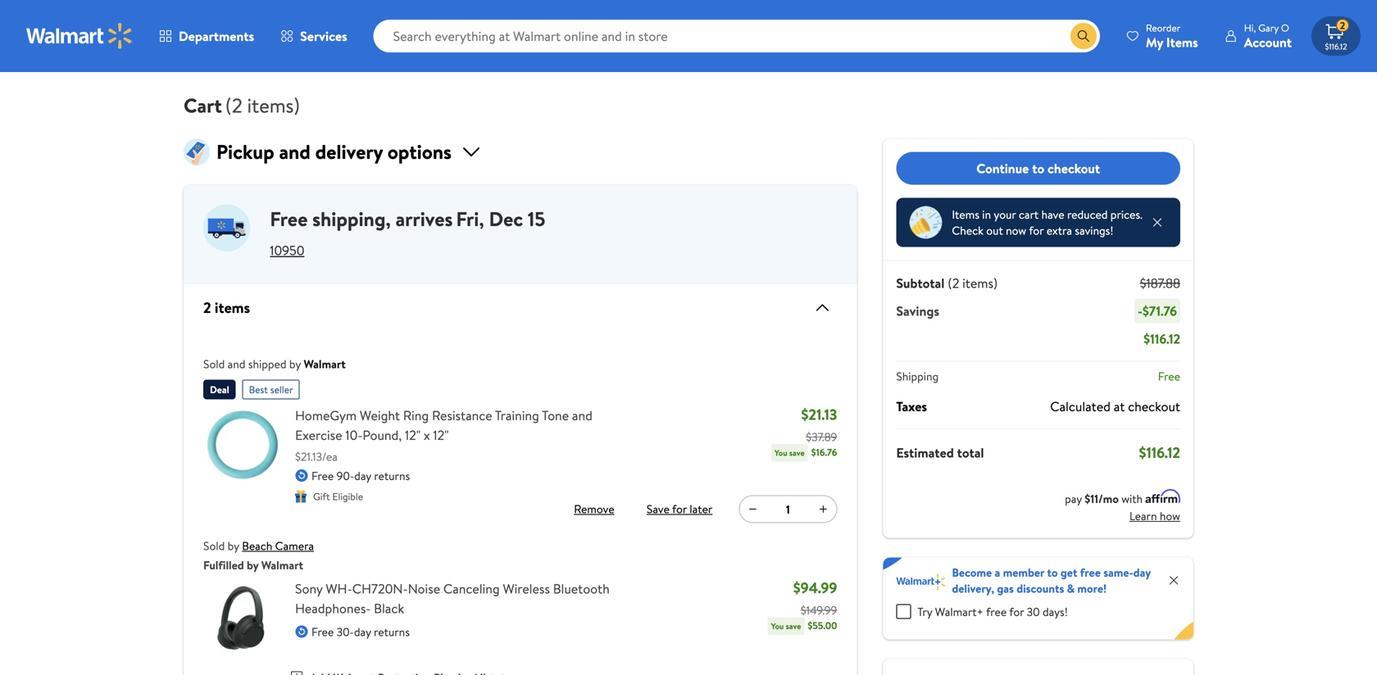 Task type: describe. For each thing, give the bounding box(es) containing it.
$94.99
[[794, 578, 838, 599]]

cart (2 items)
[[184, 92, 300, 119]]

save for $21.13
[[790, 448, 805, 459]]

0 vertical spatial walmart
[[304, 356, 346, 372]]

day for free 90-day returns
[[354, 468, 372, 484]]

weight
[[360, 407, 400, 425]]

you for $21.13
[[775, 448, 788, 459]]

for inside button
[[673, 502, 687, 518]]

free shipping, arrives fri, dec 15 10950 element
[[184, 185, 857, 270]]

and for pickup
[[279, 138, 311, 166]]

90-
[[337, 468, 354, 484]]

sold for sold and shipped by walmart
[[203, 356, 225, 372]]

decrease quantity homegym weight ring resistance training tone and exercise 10-pound, 12" x 12", current quantity 1 image
[[747, 503, 760, 516]]

reduced price image
[[910, 206, 943, 239]]

total
[[958, 444, 985, 462]]

day inside "become a member to get free same-day delivery, gas discounts & more!"
[[1134, 565, 1151, 581]]

$21.13
[[802, 405, 838, 425]]

deal
[[210, 383, 229, 397]]

-
[[1138, 302, 1143, 320]]

homegym weight ring resistance training tone and exercise 10-pound, 12" x 12" link
[[295, 406, 638, 445]]

sold by beach camera fulfilled by walmart
[[203, 538, 314, 574]]

hi, gary o account
[[1245, 21, 1293, 51]]

subtotal (2 items)
[[897, 274, 998, 292]]

2 items
[[203, 298, 250, 318]]

0 horizontal spatial by
[[228, 538, 239, 554]]

close walmart plus section image
[[1168, 575, 1181, 588]]

arrives
[[396, 205, 453, 233]]

hi,
[[1245, 21, 1257, 35]]

continue to checkout
[[977, 159, 1101, 177]]

(2 for cart
[[225, 92, 243, 119]]

free inside "become a member to get free same-day delivery, gas discounts & more!"
[[1081, 565, 1101, 581]]

a
[[995, 565, 1001, 581]]

homegym weight ring resistance training tone and exercise 10-pound, 12" x 12", with add-on services, $21.13/ea, 1 in cart gift eligible image
[[203, 406, 282, 485]]

extra
[[1047, 223, 1073, 239]]

in
[[983, 207, 992, 223]]

10-
[[346, 427, 363, 445]]

free 90-day returns
[[312, 468, 410, 484]]

to inside "become a member to get free same-day delivery, gas discounts & more!"
[[1048, 565, 1059, 581]]

with
[[1122, 491, 1143, 507]]

items) for subtotal (2 items)
[[963, 274, 998, 292]]

dec
[[489, 205, 523, 233]]

save for later
[[647, 502, 713, 518]]

15
[[528, 205, 546, 233]]

account
[[1245, 33, 1293, 51]]

0 vertical spatial $116.12
[[1326, 41, 1348, 52]]

(2 for subtotal
[[948, 274, 960, 292]]

cart_gic_illustration image
[[184, 139, 210, 165]]

subtotal
[[897, 274, 945, 292]]

camera
[[275, 538, 314, 554]]

walmart plus image
[[897, 574, 946, 591]]

items in your cart have reduced prices. check out now for extra savings!
[[953, 207, 1143, 239]]

shipped
[[248, 356, 287, 372]]

become a member to get free same-day delivery, gas discounts & more!
[[953, 565, 1151, 597]]

training
[[495, 407, 540, 425]]

2 12" from the left
[[433, 427, 449, 445]]

gary
[[1259, 21, 1280, 35]]

-$71.76
[[1138, 302, 1178, 320]]

departments button
[[146, 16, 267, 56]]

calculated at checkout
[[1051, 398, 1181, 416]]

best
[[249, 383, 268, 397]]

shipping
[[313, 205, 386, 233]]

seller
[[270, 383, 293, 397]]

noise
[[408, 580, 441, 598]]

free for free
[[1159, 369, 1181, 385]]

banner containing become a member to get free same-day delivery, gas discounts & more!
[[884, 558, 1194, 640]]

2 for 2
[[1341, 19, 1346, 33]]

beach
[[242, 538, 273, 554]]

day for free 30-day returns
[[354, 625, 371, 641]]

walmart+
[[936, 604, 984, 620]]

Search search field
[[374, 20, 1101, 52]]

items) for cart (2 items)
[[247, 92, 300, 119]]

exercise
[[295, 427, 343, 445]]

become
[[953, 565, 993, 581]]

returns for free 90-day returns
[[374, 468, 410, 484]]

$149.99
[[801, 603, 838, 619]]

sony wh-ch720n-noise canceling wireless bluetooth headphones- black, with add-on services, 1 in cart image
[[203, 579, 282, 658]]

pickup and delivery options
[[217, 138, 452, 166]]

walmart image
[[26, 23, 133, 49]]

x
[[424, 427, 430, 445]]

ring
[[403, 407, 429, 425]]

check
[[953, 223, 984, 239]]

beach camera link
[[242, 538, 314, 554]]

to inside continue to checkout "button"
[[1033, 159, 1045, 177]]

10950
[[270, 242, 305, 260]]

returns for free 30-day returns
[[374, 625, 410, 641]]

$37.89
[[806, 429, 838, 445]]

$187.88
[[1141, 274, 1181, 292]]

learn how
[[1130, 509, 1181, 525]]

savings!
[[1076, 223, 1114, 239]]

bluetooth
[[553, 580, 610, 598]]

my
[[1147, 33, 1164, 51]]

free 30-day returns
[[312, 625, 410, 641]]

hide all items image
[[807, 298, 833, 318]]

pay $11/mo with
[[1066, 491, 1146, 507]]

more!
[[1078, 581, 1107, 597]]

items
[[215, 298, 250, 318]]

prices.
[[1111, 207, 1143, 223]]

save for later button
[[644, 497, 716, 523]]

homegym
[[295, 407, 357, 425]]

pickup
[[217, 138, 275, 166]]

free for free 30-day returns
[[312, 625, 334, 641]]

fri,
[[456, 205, 485, 233]]

canceling
[[444, 580, 500, 598]]

items inside items in your cart have reduced prices. check out now for extra savings!
[[953, 207, 980, 223]]

taxes
[[897, 398, 928, 416]]

1 vertical spatial free
[[987, 604, 1007, 620]]

reorder my items
[[1147, 21, 1199, 51]]



Task type: locate. For each thing, give the bounding box(es) containing it.
1 12" from the left
[[405, 427, 421, 445]]

free down "gas"
[[987, 604, 1007, 620]]

0 vertical spatial and
[[279, 138, 311, 166]]

0 horizontal spatial (2
[[225, 92, 243, 119]]

$21.13/ea
[[295, 449, 338, 465]]

discounts
[[1017, 581, 1065, 597]]

at
[[1114, 398, 1126, 416]]

and right tone
[[572, 407, 593, 425]]

for left 30
[[1010, 604, 1025, 620]]

fulfillment logo image
[[203, 205, 250, 252]]

to right continue
[[1033, 159, 1045, 177]]

$116.12 up affirm icon
[[1140, 443, 1181, 463]]

try walmart+ free for 30 days!
[[918, 604, 1069, 620]]

checkout up reduced
[[1048, 159, 1101, 177]]

2 for 2 items
[[203, 298, 211, 318]]

$116.12 down $71.76 on the top of page
[[1144, 330, 1181, 348]]

1 horizontal spatial to
[[1048, 565, 1059, 581]]

0 vertical spatial items
[[1167, 33, 1199, 51]]

ch720n-
[[352, 580, 408, 598]]

1 horizontal spatial for
[[1010, 604, 1025, 620]]

$21.13 $37.89 you save $16.76
[[775, 405, 838, 460]]

by down beach
[[247, 558, 259, 574]]

0 vertical spatial items)
[[247, 92, 300, 119]]

free for free shipping , arrives fri, dec 15
[[270, 205, 308, 233]]

close nudge image
[[1152, 216, 1165, 229]]

walmart up homegym
[[304, 356, 346, 372]]

save
[[790, 448, 805, 459], [786, 621, 802, 632]]

$116.12 right 'account'
[[1326, 41, 1348, 52]]

free up calculated at checkout at the right bottom of the page
[[1159, 369, 1181, 385]]

pay
[[1066, 491, 1083, 507]]

and inside homegym weight ring resistance training tone and exercise 10-pound, 12" x 12" $21.13/ea
[[572, 407, 593, 425]]

reduced
[[1068, 207, 1109, 223]]

1 vertical spatial day
[[1134, 565, 1151, 581]]

you
[[775, 448, 788, 459], [772, 621, 784, 632]]

sony wh-ch720n-noise canceling wireless bluetooth headphones- black
[[295, 580, 610, 618]]

0 horizontal spatial walmart
[[261, 558, 303, 574]]

1 vertical spatial items
[[953, 207, 980, 223]]

2 returns from the top
[[374, 625, 410, 641]]

0 vertical spatial by
[[289, 356, 301, 372]]

to
[[1033, 159, 1045, 177], [1048, 565, 1059, 581]]

how
[[1161, 509, 1181, 525]]

homegym weight ring resistance training tone and exercise 10-pound, 12" x 12" $21.13/ea
[[295, 407, 593, 465]]

1 sold from the top
[[203, 356, 225, 372]]

sold up the deal
[[203, 356, 225, 372]]

0 horizontal spatial 12"
[[405, 427, 421, 445]]

,
[[386, 205, 391, 233]]

services
[[300, 27, 347, 45]]

$71.76
[[1143, 302, 1178, 320]]

1 vertical spatial to
[[1048, 565, 1059, 581]]

0 vertical spatial save
[[790, 448, 805, 459]]

1 vertical spatial save
[[786, 621, 802, 632]]

2 sold from the top
[[203, 538, 225, 554]]

items) down check
[[963, 274, 998, 292]]

tone
[[542, 407, 569, 425]]

1 vertical spatial returns
[[374, 625, 410, 641]]

1 vertical spatial walmart
[[261, 558, 303, 574]]

learn
[[1130, 509, 1158, 525]]

for
[[1030, 223, 1044, 239], [673, 502, 687, 518], [1010, 604, 1025, 620]]

you left $16.76
[[775, 448, 788, 459]]

savings
[[897, 302, 940, 320]]

by
[[289, 356, 301, 372], [228, 538, 239, 554], [247, 558, 259, 574]]

options
[[388, 138, 452, 166]]

$94.99 $149.99 you save $55.00
[[772, 578, 838, 633]]

estimated
[[897, 444, 955, 462]]

save left $16.76
[[790, 448, 805, 459]]

reorder
[[1147, 21, 1181, 35]]

0 horizontal spatial to
[[1033, 159, 1045, 177]]

sold for sold by beach camera fulfilled by walmart
[[203, 538, 225, 554]]

1 horizontal spatial checkout
[[1129, 398, 1181, 416]]

items)
[[247, 92, 300, 119], [963, 274, 998, 292]]

0 horizontal spatial free
[[987, 604, 1007, 620]]

0 horizontal spatial and
[[228, 356, 246, 372]]

2 horizontal spatial for
[[1030, 223, 1044, 239]]

2 vertical spatial day
[[354, 625, 371, 641]]

calculated
[[1051, 398, 1111, 416]]

you inside $94.99 $149.99 you save $55.00
[[772, 621, 784, 632]]

returns
[[374, 468, 410, 484], [374, 625, 410, 641]]

1 horizontal spatial (2
[[948, 274, 960, 292]]

0 vertical spatial 2
[[1341, 19, 1346, 33]]

returns down pound,
[[374, 468, 410, 484]]

1 horizontal spatial and
[[279, 138, 311, 166]]

0 vertical spatial free
[[1081, 565, 1101, 581]]

days!
[[1043, 604, 1069, 620]]

items inside the reorder my items
[[1167, 33, 1199, 51]]

for inside items in your cart have reduced prices. check out now for extra savings!
[[1030, 223, 1044, 239]]

0 vertical spatial you
[[775, 448, 788, 459]]

2 right o
[[1341, 19, 1346, 33]]

pound,
[[363, 427, 402, 445]]

2 left items
[[203, 298, 211, 318]]

1 vertical spatial and
[[228, 356, 246, 372]]

0 vertical spatial returns
[[374, 468, 410, 484]]

0 vertical spatial sold
[[203, 356, 225, 372]]

save left $55.00
[[786, 621, 802, 632]]

sony
[[295, 580, 323, 598]]

member
[[1004, 565, 1045, 581]]

checkout for calculated at checkout
[[1129, 398, 1181, 416]]

1 vertical spatial (2
[[948, 274, 960, 292]]

and right pickup
[[279, 138, 311, 166]]

remove button
[[568, 497, 621, 523]]

30
[[1027, 604, 1041, 620]]

0 vertical spatial to
[[1033, 159, 1045, 177]]

wh-
[[326, 580, 352, 598]]

Walmart Site-Wide search field
[[374, 20, 1101, 52]]

for right save
[[673, 502, 687, 518]]

(2 right subtotal
[[948, 274, 960, 292]]

12"
[[405, 427, 421, 445], [433, 427, 449, 445]]

0 vertical spatial for
[[1030, 223, 1044, 239]]

1
[[786, 502, 791, 518]]

delivery
[[315, 138, 383, 166]]

0 vertical spatial (2
[[225, 92, 243, 119]]

2 horizontal spatial by
[[289, 356, 301, 372]]

headphones-
[[295, 600, 371, 618]]

2 vertical spatial for
[[1010, 604, 1025, 620]]

1 vertical spatial by
[[228, 538, 239, 554]]

$55.00
[[808, 619, 838, 633]]

Try Walmart+ free for 30 days! checkbox
[[897, 605, 912, 620]]

1 returns from the top
[[374, 468, 410, 484]]

to left get
[[1048, 565, 1059, 581]]

free left 30-
[[312, 625, 334, 641]]

later
[[690, 502, 713, 518]]

returns down black
[[374, 625, 410, 641]]

pickup and delivery options button
[[184, 138, 857, 166]]

black
[[374, 600, 404, 618]]

and up the deal
[[228, 356, 246, 372]]

(2
[[225, 92, 243, 119], [948, 274, 960, 292]]

sony wh-ch720n-noise canceling wireless bluetooth headphones- black link
[[295, 579, 638, 619]]

sold inside sold by beach camera fulfilled by walmart
[[203, 538, 225, 554]]

walmart
[[304, 356, 346, 372], [261, 558, 303, 574]]

1 vertical spatial items)
[[963, 274, 998, 292]]

by up fulfilled
[[228, 538, 239, 554]]

1 vertical spatial 2
[[203, 298, 211, 318]]

sold up fulfilled
[[203, 538, 225, 554]]

save inside $21.13 $37.89 you save $16.76
[[790, 448, 805, 459]]

gifteligibleicon image
[[295, 491, 307, 503]]

0 horizontal spatial for
[[673, 502, 687, 518]]

you for $94.99
[[772, 621, 784, 632]]

day up eligible
[[354, 468, 372, 484]]

and
[[279, 138, 311, 166], [228, 356, 246, 372], [572, 407, 593, 425]]

affirm image
[[1146, 490, 1181, 504]]

items left "in"
[[953, 207, 980, 223]]

you inside $21.13 $37.89 you save $16.76
[[775, 448, 788, 459]]

2 vertical spatial by
[[247, 558, 259, 574]]

1 horizontal spatial by
[[247, 558, 259, 574]]

free
[[270, 205, 308, 233], [1159, 369, 1181, 385], [312, 468, 334, 484], [312, 625, 334, 641]]

sold and shipped by walmart
[[203, 356, 346, 372]]

0 horizontal spatial items)
[[247, 92, 300, 119]]

12" left x
[[405, 427, 421, 445]]

1 horizontal spatial free
[[1081, 565, 1101, 581]]

1 vertical spatial sold
[[203, 538, 225, 554]]

1 horizontal spatial walmart
[[304, 356, 346, 372]]

1 vertical spatial checkout
[[1129, 398, 1181, 416]]

day left close walmart plus section image
[[1134, 565, 1151, 581]]

2 vertical spatial and
[[572, 407, 593, 425]]

0 horizontal spatial 2
[[203, 298, 211, 318]]

walmart down 'beach camera' link
[[261, 558, 303, 574]]

1 horizontal spatial 2
[[1341, 19, 1346, 33]]

(2 right cart
[[225, 92, 243, 119]]

free shipping , arrives fri, dec 15
[[270, 205, 546, 233]]

0 vertical spatial checkout
[[1048, 159, 1101, 177]]

0 horizontal spatial items
[[953, 207, 980, 223]]

$11/mo
[[1085, 491, 1119, 507]]

you left $55.00
[[772, 621, 784, 632]]

0 vertical spatial day
[[354, 468, 372, 484]]

by right shipped
[[289, 356, 301, 372]]

and for sold
[[228, 356, 246, 372]]

for right now
[[1030, 223, 1044, 239]]

10950 button
[[270, 242, 305, 260]]

free right get
[[1081, 565, 1101, 581]]

free up '10950' button on the top of page
[[270, 205, 308, 233]]

1 horizontal spatial items
[[1167, 33, 1199, 51]]

$16.76
[[812, 446, 838, 460]]

search icon image
[[1078, 30, 1091, 43]]

gas
[[998, 581, 1014, 597]]

services button
[[267, 16, 361, 56]]

items) up pickup
[[247, 92, 300, 119]]

items right my
[[1167, 33, 1199, 51]]

1 horizontal spatial items)
[[963, 274, 998, 292]]

eligible
[[333, 490, 363, 504]]

1 vertical spatial you
[[772, 621, 784, 632]]

checkout inside "button"
[[1048, 159, 1101, 177]]

free
[[1081, 565, 1101, 581], [987, 604, 1007, 620]]

departments
[[179, 27, 254, 45]]

cart
[[184, 92, 222, 119]]

increase quantity homegym weight ring resistance training tone and exercise 10-pound, 12" x 12", current quantity 1 image
[[817, 503, 830, 516]]

wireless
[[503, 580, 550, 598]]

out
[[987, 223, 1004, 239]]

best seller
[[249, 383, 293, 397]]

have
[[1042, 207, 1065, 223]]

2 horizontal spatial and
[[572, 407, 593, 425]]

day down headphones-
[[354, 625, 371, 641]]

1 vertical spatial $116.12
[[1144, 330, 1181, 348]]

12" right x
[[433, 427, 449, 445]]

remove
[[574, 502, 615, 518]]

2 vertical spatial $116.12
[[1140, 443, 1181, 463]]

0 horizontal spatial checkout
[[1048, 159, 1101, 177]]

1 horizontal spatial 12"
[[433, 427, 449, 445]]

same-
[[1104, 565, 1134, 581]]

save for $94.99
[[786, 621, 802, 632]]

free for free 90-day returns
[[312, 468, 334, 484]]

free down $21.13/ea
[[312, 468, 334, 484]]

gift eligible
[[313, 490, 363, 504]]

save inside $94.99 $149.99 you save $55.00
[[786, 621, 802, 632]]

walmart inside sold by beach camera fulfilled by walmart
[[261, 558, 303, 574]]

banner
[[884, 558, 1194, 640]]

checkout right 'at'
[[1129, 398, 1181, 416]]

1 vertical spatial for
[[673, 502, 687, 518]]

cart
[[1019, 207, 1039, 223]]

checkout for continue to checkout
[[1048, 159, 1101, 177]]



Task type: vqa. For each thing, say whether or not it's contained in the screenshot.
bottommost the 'refund'
no



